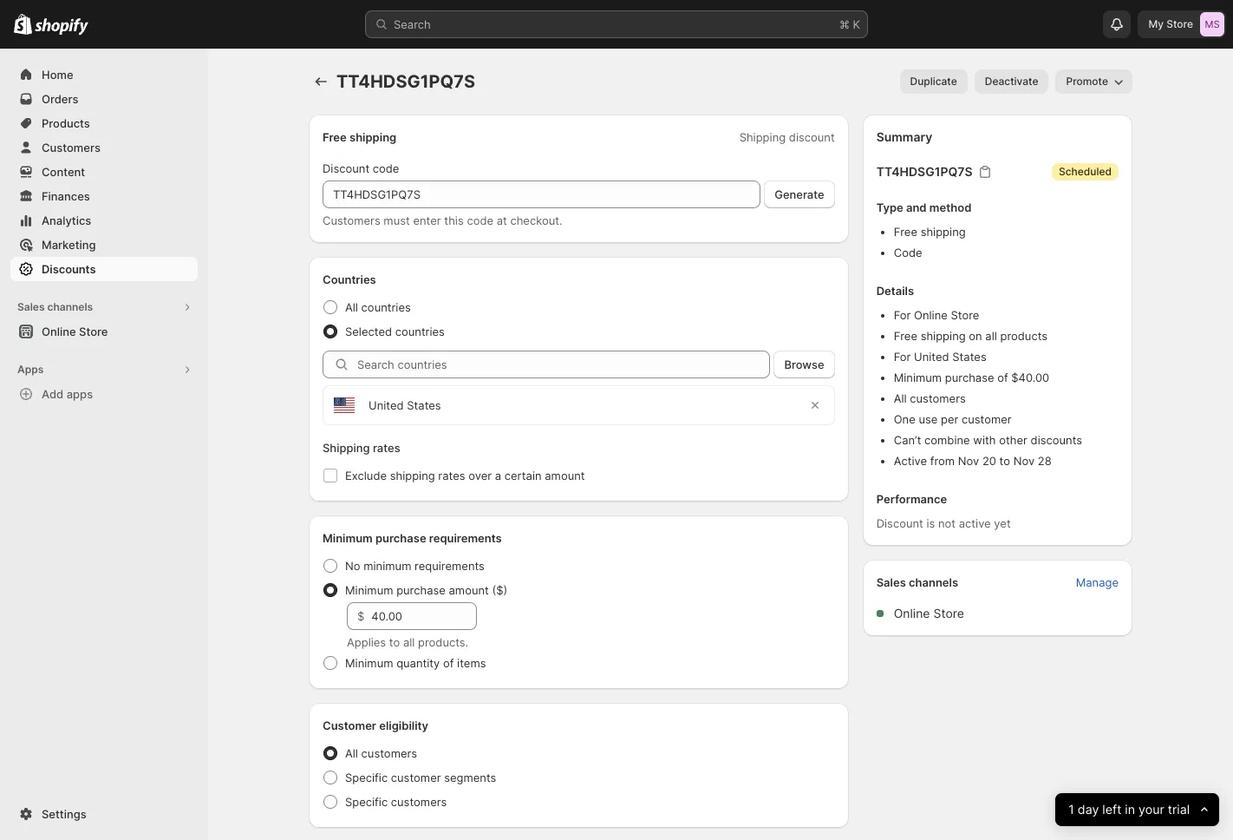 Task type: describe. For each thing, give the bounding box(es) containing it.
add apps button
[[10, 382, 198, 406]]

shipping inside "for online store free shipping on all products for united states minimum purchase of $40.00 all customers one use per customer can't combine with other discounts active from nov 20 to nov 28"
[[921, 329, 966, 343]]

online store link
[[10, 319, 198, 344]]

customer inside "for online store free shipping on all products for united states minimum purchase of $40.00 all customers one use per customer can't combine with other discounts active from nov 20 to nov 28"
[[962, 412, 1012, 426]]

type
[[877, 200, 904, 214]]

performance
[[877, 492, 948, 506]]

1 vertical spatial sales channels
[[877, 575, 959, 589]]

trial
[[1168, 801, 1190, 817]]

from
[[931, 454, 956, 468]]

$40.00
[[1012, 371, 1050, 384]]

my store
[[1149, 17, 1194, 30]]

sales channels inside button
[[17, 300, 93, 313]]

20
[[983, 454, 997, 468]]

active
[[894, 454, 928, 468]]

$ text field
[[372, 602, 477, 630]]

products
[[42, 116, 90, 130]]

manage
[[1077, 575, 1119, 589]]

of inside "for online store free shipping on all products for united states minimum purchase of $40.00 all customers one use per customer can't combine with other discounts active from nov 20 to nov 28"
[[998, 371, 1009, 384]]

at
[[497, 213, 507, 227]]

0 horizontal spatial code
[[373, 161, 400, 175]]

0 horizontal spatial united
[[369, 398, 404, 412]]

1 horizontal spatial channels
[[909, 575, 959, 589]]

discount for discount is not active yet
[[877, 516, 924, 530]]

segments
[[444, 771, 497, 784]]

store inside "for online store free shipping on all products for united states minimum purchase of $40.00 all customers one use per customer can't combine with other discounts active from nov 20 to nov 28"
[[952, 308, 980, 322]]

applies
[[347, 635, 386, 649]]

store inside button
[[79, 325, 108, 338]]

orders
[[42, 92, 79, 106]]

2 nov from the left
[[1014, 454, 1035, 468]]

0 horizontal spatial customer
[[391, 771, 441, 784]]

scheduled
[[1060, 165, 1113, 178]]

1 nov from the left
[[959, 454, 980, 468]]

promote
[[1067, 75, 1109, 88]]

1 day left in your trial button
[[1056, 793, 1220, 826]]

1
[[1069, 801, 1075, 817]]

countries for selected countries
[[395, 325, 445, 338]]

minimum purchase requirements
[[323, 531, 502, 545]]

minimum purchase amount ($)
[[345, 583, 508, 597]]

analytics link
[[10, 208, 198, 233]]

finances
[[42, 189, 90, 203]]

0 horizontal spatial tt4hdsg1pq7s
[[337, 71, 476, 92]]

deactivate
[[986, 75, 1039, 88]]

free shipping
[[323, 130, 397, 144]]

minimum for minimum quantity of items
[[345, 656, 394, 670]]

customers inside "for online store free shipping on all products for united states minimum purchase of $40.00 all customers one use per customer can't combine with other discounts active from nov 20 to nov 28"
[[911, 391, 967, 405]]

code
[[894, 246, 923, 259]]

discount is not active yet
[[877, 516, 1012, 530]]

sales channels button
[[10, 295, 198, 319]]

over
[[469, 469, 492, 482]]

add apps
[[42, 387, 93, 401]]

discounts
[[1031, 433, 1083, 447]]

minimum quantity of items
[[345, 656, 486, 670]]

left
[[1103, 801, 1122, 817]]

all for specific customer segments
[[345, 746, 358, 760]]

combine
[[925, 433, 971, 447]]

Search countries text field
[[358, 351, 771, 378]]

marketing
[[42, 238, 96, 252]]

Discount code text field
[[323, 181, 761, 208]]

1 vertical spatial sales
[[877, 575, 907, 589]]

discount for discount code
[[323, 161, 370, 175]]

customers for customers
[[42, 141, 101, 154]]

summary
[[877, 129, 933, 144]]

is
[[927, 516, 936, 530]]

states inside "for online store free shipping on all products for united states minimum purchase of $40.00 all customers one use per customer can't combine with other discounts active from nov 20 to nov 28"
[[953, 350, 987, 364]]

with
[[974, 433, 997, 447]]

exclude
[[345, 469, 387, 482]]

use
[[919, 412, 938, 426]]

analytics
[[42, 213, 91, 227]]

home
[[42, 68, 73, 82]]

promote button
[[1057, 69, 1133, 94]]

not
[[939, 516, 956, 530]]

online inside button
[[42, 325, 76, 338]]

on
[[970, 329, 983, 343]]

shipping for free shipping
[[350, 130, 397, 144]]

specific for specific customer segments
[[345, 771, 388, 784]]

customers for specific customers
[[391, 795, 447, 809]]

settings link
[[10, 802, 198, 826]]

certain
[[505, 469, 542, 482]]

shipping rates
[[323, 441, 401, 455]]

duplicate link
[[900, 69, 968, 94]]

selected countries
[[345, 325, 445, 338]]

enter
[[413, 213, 441, 227]]

0 vertical spatial amount
[[545, 469, 585, 482]]

must
[[384, 213, 410, 227]]

add
[[42, 387, 64, 401]]

manage button
[[1066, 570, 1130, 594]]

deactivate button
[[975, 69, 1050, 94]]

requirements for minimum purchase requirements
[[429, 531, 502, 545]]

($)
[[492, 583, 508, 597]]

my store image
[[1201, 12, 1225, 36]]

a
[[495, 469, 502, 482]]

1 day left in your trial
[[1069, 801, 1190, 817]]

discount
[[790, 130, 835, 144]]

all inside "for online store free shipping on all products for united states minimum purchase of $40.00 all customers one use per customer can't combine with other discounts active from nov 20 to nov 28"
[[986, 329, 998, 343]]



Task type: vqa. For each thing, say whether or not it's contained in the screenshot.
October on the right of page
no



Task type: locate. For each thing, give the bounding box(es) containing it.
minimum
[[364, 559, 412, 573]]

shipping for shipping rates
[[323, 441, 370, 455]]

1 vertical spatial states
[[407, 398, 441, 412]]

1 vertical spatial shipping
[[323, 441, 370, 455]]

1 horizontal spatial tt4hdsg1pq7s
[[877, 164, 973, 179]]

1 horizontal spatial shipping
[[740, 130, 786, 144]]

and
[[907, 200, 927, 214]]

0 vertical spatial sales channels
[[17, 300, 93, 313]]

customer up the specific customers at the left bottom of page
[[391, 771, 441, 784]]

online inside "for online store free shipping on all products for united states minimum purchase of $40.00 all customers one use per customer can't combine with other discounts active from nov 20 to nov 28"
[[915, 308, 948, 322]]

of
[[998, 371, 1009, 384], [443, 656, 454, 670]]

for up one at the right of the page
[[894, 350, 912, 364]]

requirements up minimum purchase amount ($)
[[415, 559, 485, 573]]

nov left '28'
[[1014, 454, 1035, 468]]

code down 'free shipping'
[[373, 161, 400, 175]]

1 vertical spatial requirements
[[415, 559, 485, 573]]

all up one at the right of the page
[[894, 391, 907, 405]]

channels
[[47, 300, 93, 313], [909, 575, 959, 589]]

0 vertical spatial discount
[[323, 161, 370, 175]]

1 horizontal spatial states
[[953, 350, 987, 364]]

1 horizontal spatial sales channels
[[877, 575, 959, 589]]

1 vertical spatial countries
[[395, 325, 445, 338]]

apps button
[[10, 358, 198, 382]]

1 vertical spatial customers
[[362, 746, 418, 760]]

0 horizontal spatial shipping
[[323, 441, 370, 455]]

tt4hdsg1pq7s down the search
[[337, 71, 476, 92]]

per
[[942, 412, 959, 426]]

sales inside button
[[17, 300, 45, 313]]

1 vertical spatial online store
[[894, 606, 965, 620]]

shipping for exclude shipping rates over a certain amount
[[390, 469, 435, 482]]

1 vertical spatial amount
[[449, 583, 489, 597]]

content
[[42, 165, 85, 179]]

type and method
[[877, 200, 972, 214]]

⌘ k
[[840, 17, 861, 31]]

0 vertical spatial for
[[894, 308, 912, 322]]

1 vertical spatial rates
[[439, 469, 466, 482]]

my
[[1149, 17, 1165, 30]]

united inside "for online store free shipping on all products for united states minimum purchase of $40.00 all customers one use per customer can't combine with other discounts active from nov 20 to nov 28"
[[915, 350, 950, 364]]

customer
[[962, 412, 1012, 426], [391, 771, 441, 784]]

requirements for no minimum requirements
[[415, 559, 485, 573]]

apps
[[67, 387, 93, 401]]

customers down products
[[42, 141, 101, 154]]

checkout.
[[511, 213, 563, 227]]

method
[[930, 200, 972, 214]]

in
[[1126, 801, 1136, 817]]

yet
[[995, 516, 1012, 530]]

2 for from the top
[[894, 350, 912, 364]]

1 vertical spatial channels
[[909, 575, 959, 589]]

2 vertical spatial customers
[[391, 795, 447, 809]]

customer up the with
[[962, 412, 1012, 426]]

customer
[[323, 719, 377, 732]]

0 vertical spatial code
[[373, 161, 400, 175]]

no minimum requirements
[[345, 559, 485, 573]]

0 vertical spatial customer
[[962, 412, 1012, 426]]

0 horizontal spatial of
[[443, 656, 454, 670]]

1 horizontal spatial united
[[915, 350, 950, 364]]

purchase down on
[[946, 371, 995, 384]]

minimum up no
[[323, 531, 373, 545]]

tt4hdsg1pq7s up 'type and method'
[[877, 164, 973, 179]]

2 specific from the top
[[345, 795, 388, 809]]

discounts
[[42, 262, 96, 276]]

minimum inside "for online store free shipping on all products for united states minimum purchase of $40.00 all customers one use per customer can't combine with other discounts active from nov 20 to nov 28"
[[894, 371, 943, 384]]

0 horizontal spatial online store
[[42, 325, 108, 338]]

shipping
[[740, 130, 786, 144], [323, 441, 370, 455]]

this
[[445, 213, 464, 227]]

discounts link
[[10, 257, 198, 281]]

shipping inside free shipping code
[[921, 225, 966, 239]]

requirements
[[429, 531, 502, 545], [415, 559, 485, 573]]

0 vertical spatial tt4hdsg1pq7s
[[337, 71, 476, 92]]

2 vertical spatial purchase
[[397, 583, 446, 597]]

rates
[[373, 441, 401, 455], [439, 469, 466, 482]]

no
[[345, 559, 361, 573]]

united states
[[369, 398, 441, 412]]

shipping
[[350, 130, 397, 144], [921, 225, 966, 239], [921, 329, 966, 343], [390, 469, 435, 482]]

all countries
[[345, 300, 411, 314]]

generate button
[[765, 181, 835, 208]]

channels down discounts
[[47, 300, 93, 313]]

united
[[915, 350, 950, 364], [369, 398, 404, 412]]

0 horizontal spatial shopify image
[[14, 14, 32, 35]]

purchase for amount
[[397, 583, 446, 597]]

1 horizontal spatial customer
[[962, 412, 1012, 426]]

countries up selected countries
[[362, 300, 411, 314]]

countries
[[323, 272, 376, 286]]

minimum for minimum purchase requirements
[[323, 531, 373, 545]]

customers for all customers
[[362, 746, 418, 760]]

customers down customer eligibility
[[362, 746, 418, 760]]

shipping for free shipping code
[[921, 225, 966, 239]]

selected
[[345, 325, 392, 338]]

countries down all countries
[[395, 325, 445, 338]]

customers up the use
[[911, 391, 967, 405]]

shopify image
[[14, 14, 32, 35], [35, 18, 89, 35]]

shipping left discount
[[740, 130, 786, 144]]

0 horizontal spatial amount
[[449, 583, 489, 597]]

1 horizontal spatial sales
[[877, 575, 907, 589]]

online store inside button
[[42, 325, 108, 338]]

0 horizontal spatial customers
[[42, 141, 101, 154]]

customers
[[911, 391, 967, 405], [362, 746, 418, 760], [391, 795, 447, 809]]

states down selected countries
[[407, 398, 441, 412]]

2 vertical spatial free
[[894, 329, 918, 343]]

all customers
[[345, 746, 418, 760]]

1 vertical spatial of
[[443, 656, 454, 670]]

shipping up discount code
[[350, 130, 397, 144]]

code left at
[[467, 213, 494, 227]]

free inside free shipping code
[[894, 225, 918, 239]]

1 horizontal spatial of
[[998, 371, 1009, 384]]

countries for all countries
[[362, 300, 411, 314]]

eligibility
[[379, 719, 429, 732]]

0 vertical spatial sales
[[17, 300, 45, 313]]

0 horizontal spatial rates
[[373, 441, 401, 455]]

duplicate
[[911, 75, 958, 88]]

free for free shipping code
[[894, 225, 918, 239]]

1 vertical spatial united
[[369, 398, 404, 412]]

all
[[986, 329, 998, 343], [403, 635, 415, 649]]

shipping for shipping discount
[[740, 130, 786, 144]]

all up minimum quantity of items
[[403, 635, 415, 649]]

1 horizontal spatial all
[[986, 329, 998, 343]]

purchase inside "for online store free shipping on all products for united states minimum purchase of $40.00 all customers one use per customer can't combine with other discounts active from nov 20 to nov 28"
[[946, 371, 995, 384]]

all inside "for online store free shipping on all products for united states minimum purchase of $40.00 all customers one use per customer can't combine with other discounts active from nov 20 to nov 28"
[[894, 391, 907, 405]]

0 horizontal spatial nov
[[959, 454, 980, 468]]

sales channels down is
[[877, 575, 959, 589]]

1 vertical spatial specific
[[345, 795, 388, 809]]

minimum down applies
[[345, 656, 394, 670]]

0 horizontal spatial states
[[407, 398, 441, 412]]

0 vertical spatial united
[[915, 350, 950, 364]]

applies to all products.
[[347, 635, 469, 649]]

specific customers
[[345, 795, 447, 809]]

0 vertical spatial customers
[[42, 141, 101, 154]]

discount
[[323, 161, 370, 175], [877, 516, 924, 530]]

shipping down method
[[921, 225, 966, 239]]

all right on
[[986, 329, 998, 343]]

content link
[[10, 160, 198, 184]]

purchase for requirements
[[376, 531, 427, 545]]

items
[[457, 656, 486, 670]]

channels inside the sales channels button
[[47, 300, 93, 313]]

2 vertical spatial online
[[894, 606, 931, 620]]

minimum
[[894, 371, 943, 384], [323, 531, 373, 545], [345, 583, 394, 597], [345, 656, 394, 670]]

sales down discount is not active yet
[[877, 575, 907, 589]]

1 horizontal spatial code
[[467, 213, 494, 227]]

states down on
[[953, 350, 987, 364]]

details
[[877, 284, 915, 298]]

orders link
[[10, 87, 198, 111]]

1 for from the top
[[894, 308, 912, 322]]

1 vertical spatial tt4hdsg1pq7s
[[877, 164, 973, 179]]

free for free shipping
[[323, 130, 347, 144]]

rates up the exclude
[[373, 441, 401, 455]]

0 vertical spatial shipping
[[740, 130, 786, 144]]

1 horizontal spatial nov
[[1014, 454, 1035, 468]]

store
[[1167, 17, 1194, 30], [952, 308, 980, 322], [79, 325, 108, 338], [934, 606, 965, 620]]

customers link
[[10, 135, 198, 160]]

minimum up the use
[[894, 371, 943, 384]]

0 horizontal spatial to
[[389, 635, 400, 649]]

countries
[[362, 300, 411, 314], [395, 325, 445, 338]]

browse button
[[774, 351, 835, 378]]

sales down discounts
[[17, 300, 45, 313]]

shipping up the exclude
[[323, 441, 370, 455]]

quantity
[[397, 656, 440, 670]]

discount down 'free shipping'
[[323, 161, 370, 175]]

1 horizontal spatial amount
[[545, 469, 585, 482]]

purchase down "no minimum requirements"
[[397, 583, 446, 597]]

1 vertical spatial to
[[389, 635, 400, 649]]

of down products.
[[443, 656, 454, 670]]

amount left ($)
[[449, 583, 489, 597]]

to inside "for online store free shipping on all products for united states minimum purchase of $40.00 all customers one use per customer can't combine with other discounts active from nov 20 to nov 28"
[[1000, 454, 1011, 468]]

search
[[394, 17, 431, 31]]

free inside "for online store free shipping on all products for united states minimum purchase of $40.00 all customers one use per customer can't combine with other discounts active from nov 20 to nov 28"
[[894, 329, 918, 343]]

1 vertical spatial customers
[[323, 213, 381, 227]]

customers down specific customer segments at the bottom left of the page
[[391, 795, 447, 809]]

to right 20
[[1000, 454, 1011, 468]]

specific for specific customers
[[345, 795, 388, 809]]

of left $40.00
[[998, 371, 1009, 384]]

1 vertical spatial customer
[[391, 771, 441, 784]]

for down details
[[894, 308, 912, 322]]

1 horizontal spatial rates
[[439, 469, 466, 482]]

0 vertical spatial rates
[[373, 441, 401, 455]]

0 vertical spatial free
[[323, 130, 347, 144]]

customers must enter this code at checkout.
[[323, 213, 563, 227]]

shipping discount
[[740, 130, 835, 144]]

one
[[894, 412, 916, 426]]

1 vertical spatial all
[[894, 391, 907, 405]]

all for selected countries
[[345, 300, 358, 314]]

amount right certain
[[545, 469, 585, 482]]

2 vertical spatial all
[[345, 746, 358, 760]]

requirements up "no minimum requirements"
[[429, 531, 502, 545]]

0 horizontal spatial discount
[[323, 161, 370, 175]]

minimum up $
[[345, 583, 394, 597]]

shipping left on
[[921, 329, 966, 343]]

free up discount code
[[323, 130, 347, 144]]

0 vertical spatial countries
[[362, 300, 411, 314]]

0 vertical spatial purchase
[[946, 371, 995, 384]]

0 horizontal spatial sales channels
[[17, 300, 93, 313]]

marketing link
[[10, 233, 198, 257]]

1 vertical spatial all
[[403, 635, 415, 649]]

1 vertical spatial discount
[[877, 516, 924, 530]]

your
[[1139, 801, 1165, 817]]

⌘
[[840, 17, 850, 31]]

online store button
[[0, 319, 208, 344]]

customers for customers must enter this code at checkout.
[[323, 213, 381, 227]]

free down details
[[894, 329, 918, 343]]

1 vertical spatial purchase
[[376, 531, 427, 545]]

0 horizontal spatial all
[[403, 635, 415, 649]]

specific
[[345, 771, 388, 784], [345, 795, 388, 809]]

1 vertical spatial code
[[467, 213, 494, 227]]

sales channels down discounts
[[17, 300, 93, 313]]

$
[[358, 609, 365, 623]]

free shipping code
[[894, 225, 966, 259]]

customer eligibility
[[323, 719, 429, 732]]

minimum for minimum purchase amount ($)
[[345, 583, 394, 597]]

0 vertical spatial all
[[345, 300, 358, 314]]

tt4hdsg1pq7s
[[337, 71, 476, 92], [877, 164, 973, 179]]

customers left 'must'
[[323, 213, 381, 227]]

1 horizontal spatial online store
[[894, 606, 965, 620]]

all down countries
[[345, 300, 358, 314]]

1 specific from the top
[[345, 771, 388, 784]]

can't
[[894, 433, 922, 447]]

channels down is
[[909, 575, 959, 589]]

0 vertical spatial to
[[1000, 454, 1011, 468]]

nov
[[959, 454, 980, 468], [1014, 454, 1035, 468]]

all
[[345, 300, 358, 314], [894, 391, 907, 405], [345, 746, 358, 760]]

exclude shipping rates over a certain amount
[[345, 469, 585, 482]]

0 horizontal spatial channels
[[47, 300, 93, 313]]

purchase up minimum
[[376, 531, 427, 545]]

1 horizontal spatial shopify image
[[35, 18, 89, 35]]

shipping right the exclude
[[390, 469, 435, 482]]

0 horizontal spatial sales
[[17, 300, 45, 313]]

0 vertical spatial requirements
[[429, 531, 502, 545]]

1 vertical spatial online
[[42, 325, 76, 338]]

online
[[915, 308, 948, 322], [42, 325, 76, 338], [894, 606, 931, 620]]

products link
[[10, 111, 198, 135]]

customers
[[42, 141, 101, 154], [323, 213, 381, 227]]

0 vertical spatial specific
[[345, 771, 388, 784]]

0 vertical spatial all
[[986, 329, 998, 343]]

1 horizontal spatial to
[[1000, 454, 1011, 468]]

apps
[[17, 363, 44, 376]]

products.
[[418, 635, 469, 649]]

0 vertical spatial online
[[915, 308, 948, 322]]

0 vertical spatial states
[[953, 350, 987, 364]]

1 vertical spatial for
[[894, 350, 912, 364]]

1 horizontal spatial discount
[[877, 516, 924, 530]]

1 vertical spatial free
[[894, 225, 918, 239]]

united up the use
[[915, 350, 950, 364]]

1 horizontal spatial customers
[[323, 213, 381, 227]]

nov left 20
[[959, 454, 980, 468]]

0 vertical spatial of
[[998, 371, 1009, 384]]

free up code
[[894, 225, 918, 239]]

to right applies
[[389, 635, 400, 649]]

0 vertical spatial channels
[[47, 300, 93, 313]]

united up shipping rates
[[369, 398, 404, 412]]

k
[[853, 17, 861, 31]]

all down customer
[[345, 746, 358, 760]]

for online store free shipping on all products for united states minimum purchase of $40.00 all customers one use per customer can't combine with other discounts active from nov 20 to nov 28
[[894, 308, 1083, 468]]

0 vertical spatial customers
[[911, 391, 967, 405]]

discount down performance
[[877, 516, 924, 530]]

purchase
[[946, 371, 995, 384], [376, 531, 427, 545], [397, 583, 446, 597]]

rates left over
[[439, 469, 466, 482]]

0 vertical spatial online store
[[42, 325, 108, 338]]



